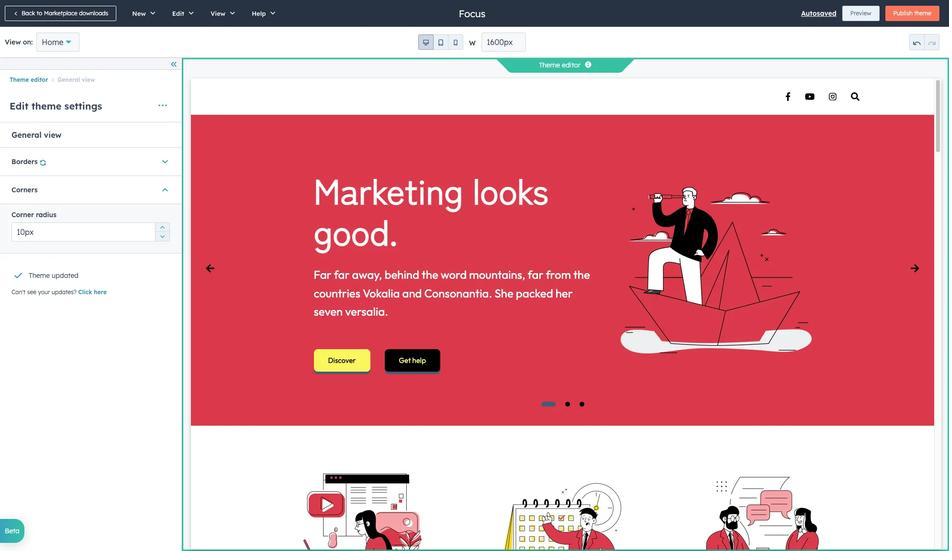Task type: describe. For each thing, give the bounding box(es) containing it.
corner
[[11, 210, 34, 219]]

autosaved
[[801, 9, 837, 18]]

publish
[[894, 10, 913, 17]]

1 horizontal spatial editor
[[562, 61, 581, 69]]

edit for edit
[[172, 10, 184, 17]]

general view button
[[48, 76, 95, 83]]

edit for edit theme settings
[[10, 100, 29, 112]]

to
[[37, 10, 42, 17]]

1 horizontal spatial group
[[418, 34, 463, 50]]

edit theme settings
[[10, 100, 102, 112]]

autosaved button
[[801, 8, 837, 19]]

corner radius
[[11, 210, 57, 219]]

preview
[[851, 10, 872, 17]]

updates?
[[52, 289, 77, 296]]

general view inside navigation
[[58, 76, 95, 83]]

caret image
[[162, 185, 168, 195]]

10px text field
[[11, 222, 170, 242]]

back
[[22, 10, 35, 17]]

theme editor inside navigation
[[10, 76, 48, 83]]

W text field
[[482, 33, 526, 52]]

help button
[[242, 0, 282, 27]]

updated
[[52, 271, 79, 280]]

click
[[78, 289, 92, 296]]

0 horizontal spatial general
[[11, 130, 42, 140]]

theme updated
[[29, 271, 79, 280]]

beta button
[[0, 519, 24, 543]]

new button
[[122, 0, 162, 27]]

theme updated status
[[9, 259, 166, 284]]

borders
[[11, 158, 38, 166]]

1 vertical spatial general view
[[11, 130, 62, 140]]

view on:
[[5, 38, 33, 46]]

publish theme button
[[885, 6, 940, 21]]

view for view
[[211, 10, 226, 17]]

publish theme
[[894, 10, 932, 17]]

2 horizontal spatial group
[[910, 34, 940, 50]]

0 horizontal spatial view
[[44, 130, 62, 140]]

can't
[[11, 289, 26, 296]]

corners button
[[11, 176, 170, 204]]

theme inside 'status'
[[29, 271, 50, 280]]



Task type: locate. For each thing, give the bounding box(es) containing it.
0 vertical spatial editor
[[562, 61, 581, 69]]

edit
[[172, 10, 184, 17], [10, 100, 29, 112]]

back to marketplace downloads
[[22, 10, 108, 17]]

edit button
[[162, 0, 201, 27]]

view down edit theme settings
[[44, 130, 62, 140]]

home button
[[37, 33, 79, 52]]

theme inside button
[[915, 10, 932, 17]]

edit down theme editor button
[[10, 100, 29, 112]]

0 horizontal spatial theme
[[31, 100, 61, 112]]

0 vertical spatial theme editor
[[539, 61, 581, 69]]

view
[[211, 10, 226, 17], [5, 38, 21, 46]]

navigation
[[0, 74, 181, 86]]

0 vertical spatial view
[[82, 76, 95, 83]]

1 horizontal spatial general
[[58, 76, 80, 83]]

view up settings
[[82, 76, 95, 83]]

see
[[27, 289, 36, 296]]

1 vertical spatial edit
[[10, 100, 29, 112]]

theme editor
[[539, 61, 581, 69], [10, 76, 48, 83]]

general up borders
[[11, 130, 42, 140]]

general up edit theme settings
[[58, 76, 80, 83]]

1 vertical spatial theme
[[31, 100, 61, 112]]

borders button
[[11, 148, 170, 176]]

w
[[469, 39, 476, 47]]

radius
[[36, 210, 57, 219]]

theme for edit
[[31, 100, 61, 112]]

theme editor button
[[10, 76, 48, 83]]

corners
[[11, 186, 38, 195]]

theme down theme editor button
[[31, 100, 61, 112]]

view inside navigation
[[82, 76, 95, 83]]

1 horizontal spatial edit
[[172, 10, 184, 17]]

view for view on:
[[5, 38, 21, 46]]

can't see your updates? click here
[[11, 289, 107, 296]]

on:
[[23, 38, 33, 46]]

edit inside button
[[172, 10, 184, 17]]

editor inside navigation
[[31, 76, 48, 83]]

0 vertical spatial view
[[211, 10, 226, 17]]

edit right new button
[[172, 10, 184, 17]]

0 vertical spatial general view
[[58, 76, 95, 83]]

0 horizontal spatial view
[[5, 38, 21, 46]]

0 horizontal spatial editor
[[31, 76, 48, 83]]

0 horizontal spatial group
[[155, 222, 169, 242]]

general
[[58, 76, 80, 83], [11, 130, 42, 140]]

0 vertical spatial general
[[58, 76, 80, 83]]

view right "edit" button
[[211, 10, 226, 17]]

1 vertical spatial theme editor
[[10, 76, 48, 83]]

theme
[[539, 61, 560, 69], [10, 76, 29, 83], [29, 271, 50, 280]]

general view up settings
[[58, 76, 95, 83]]

2 vertical spatial theme
[[29, 271, 50, 280]]

0 horizontal spatial theme editor
[[10, 76, 48, 83]]

1 vertical spatial view
[[5, 38, 21, 46]]

0 vertical spatial theme
[[915, 10, 932, 17]]

1 vertical spatial editor
[[31, 76, 48, 83]]

your
[[38, 289, 50, 296]]

1 horizontal spatial view
[[211, 10, 226, 17]]

general view
[[58, 76, 95, 83], [11, 130, 62, 140]]

here
[[94, 289, 107, 296]]

editor
[[562, 61, 581, 69], [31, 76, 48, 83]]

1 horizontal spatial theme
[[915, 10, 932, 17]]

downloads
[[79, 10, 108, 17]]

caret image
[[162, 157, 168, 167]]

view button
[[201, 0, 242, 27]]

1 vertical spatial general
[[11, 130, 42, 140]]

1 vertical spatial theme
[[10, 76, 29, 83]]

marketplace
[[44, 10, 77, 17]]

click here button
[[78, 288, 107, 297]]

0 vertical spatial edit
[[172, 10, 184, 17]]

general inside navigation
[[58, 76, 80, 83]]

view left on:
[[5, 38, 21, 46]]

theme right the publish on the top right
[[915, 10, 932, 17]]

view inside button
[[211, 10, 226, 17]]

theme
[[915, 10, 932, 17], [31, 100, 61, 112]]

home
[[42, 37, 63, 47]]

general view up borders
[[11, 130, 62, 140]]

group down publish theme button
[[910, 34, 940, 50]]

theme inside navigation
[[10, 76, 29, 83]]

1 horizontal spatial view
[[82, 76, 95, 83]]

new
[[132, 10, 146, 17]]

view
[[82, 76, 95, 83], [44, 130, 62, 140]]

0 vertical spatial theme
[[539, 61, 560, 69]]

0 horizontal spatial edit
[[10, 100, 29, 112]]

1 vertical spatial view
[[44, 130, 62, 140]]

preview button
[[843, 6, 880, 21]]

group
[[910, 34, 940, 50], [418, 34, 463, 50], [155, 222, 169, 242]]

navigation containing theme editor
[[0, 74, 181, 86]]

beta
[[5, 527, 20, 536]]

back to marketplace downloads button
[[5, 6, 116, 21]]

group down caret icon
[[155, 222, 169, 242]]

group left w
[[418, 34, 463, 50]]

settings
[[64, 100, 102, 112]]

1 horizontal spatial theme editor
[[539, 61, 581, 69]]

theme for publish
[[915, 10, 932, 17]]

help
[[252, 10, 266, 17]]

focus
[[459, 7, 486, 19]]



Task type: vqa. For each thing, say whether or not it's contained in the screenshot.
Edit Edit
yes



